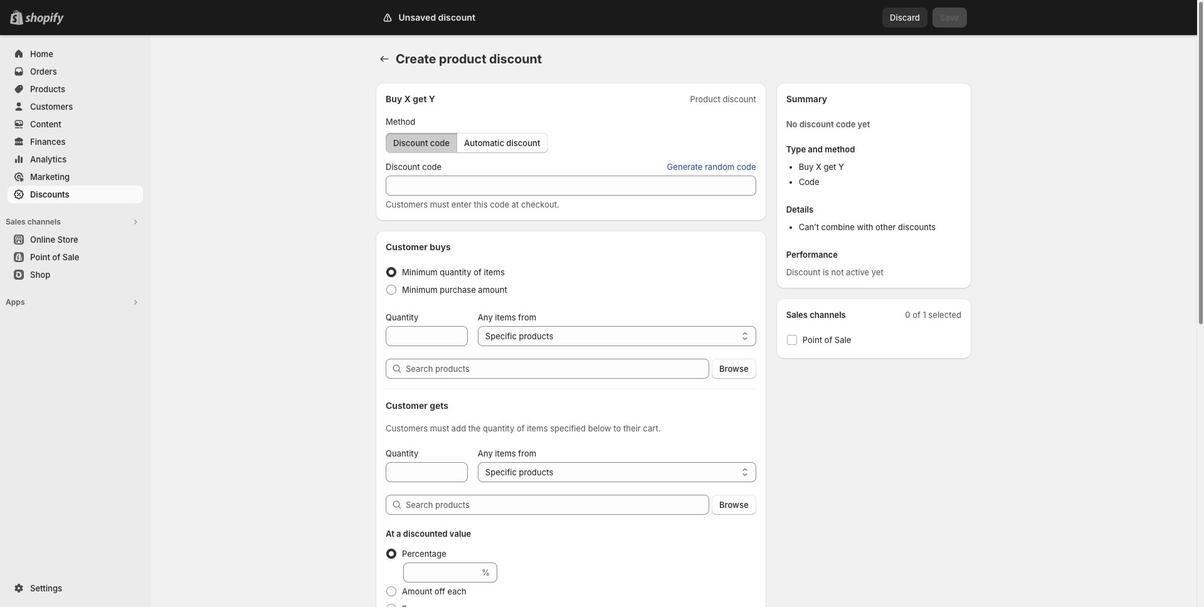 Task type: locate. For each thing, give the bounding box(es) containing it.
None text field
[[386, 176, 757, 196], [386, 462, 468, 483], [404, 563, 480, 583], [386, 176, 757, 196], [386, 462, 468, 483], [404, 563, 480, 583]]

shopify image
[[25, 13, 64, 25]]

None text field
[[386, 326, 468, 346]]



Task type: describe. For each thing, give the bounding box(es) containing it.
Search products text field
[[406, 359, 710, 379]]

Search products text field
[[406, 495, 710, 515]]



Task type: vqa. For each thing, say whether or not it's contained in the screenshot.
my store icon
no



